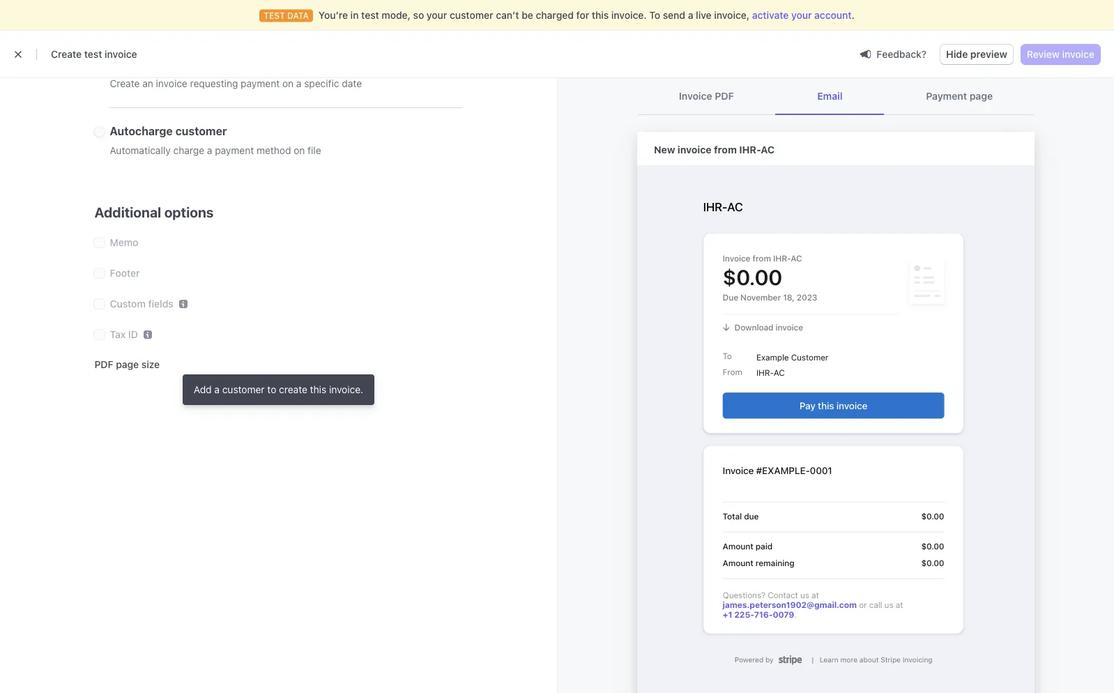 Task type: describe. For each thing, give the bounding box(es) containing it.
feedback? button
[[855, 44, 933, 64]]

hide
[[947, 48, 968, 60]]

create for create an invoice requesting payment on a specific date
[[110, 78, 140, 89]]

options
[[164, 204, 214, 220]]

review invoice button
[[1022, 45, 1101, 64]]

to
[[650, 9, 661, 21]]

on inside autocharge customer automatically charge a payment method on file
[[294, 145, 305, 156]]

memo
[[110, 237, 138, 248]]

date
[[342, 78, 362, 89]]

live
[[696, 9, 712, 21]]

id
[[128, 329, 138, 340]]

pdf page size
[[95, 358, 160, 370]]

additional
[[95, 204, 161, 220]]

autocharge
[[110, 124, 173, 138]]

create
[[279, 384, 307, 395]]

invoice,
[[714, 9, 750, 21]]

0 vertical spatial test
[[361, 9, 379, 21]]

email
[[818, 90, 843, 102]]

be
[[522, 9, 533, 21]]

invoice inside button
[[1063, 48, 1095, 60]]

mode,
[[382, 9, 411, 21]]

create for create test invoice
[[51, 48, 82, 60]]

0 horizontal spatial test
[[84, 48, 102, 60]]

tax id
[[110, 329, 138, 340]]

in
[[351, 9, 359, 21]]

custom fields
[[110, 298, 174, 310]]

account
[[815, 9, 852, 21]]

ac
[[761, 144, 775, 156]]

method
[[257, 145, 291, 156]]

tax
[[110, 329, 126, 340]]

automatically
[[110, 145, 171, 156]]

you're in test mode, so your customer can't be charged for this invoice. to send a live invoice, activate your account .
[[319, 9, 855, 21]]

custom
[[110, 298, 146, 310]]

hide preview button
[[941, 45, 1013, 64]]

payment page
[[926, 90, 993, 102]]

fields
[[148, 298, 174, 310]]

add
[[194, 384, 212, 395]]

page for payment
[[970, 90, 993, 102]]

additional options
[[95, 204, 214, 220]]

0 vertical spatial customer
[[450, 9, 494, 21]]

review
[[1027, 48, 1060, 60]]

new
[[654, 144, 675, 156]]

create test invoice
[[51, 48, 137, 60]]

customer inside autocharge customer automatically charge a payment method on file
[[175, 124, 227, 138]]

charge
[[173, 145, 204, 156]]

feedback?
[[877, 48, 927, 60]]

new invoice from ihr-ac
[[654, 144, 775, 156]]

invoice pdf
[[679, 90, 734, 102]]

payment
[[926, 90, 967, 102]]



Task type: vqa. For each thing, say whether or not it's contained in the screenshot.
svg icon
no



Task type: locate. For each thing, give the bounding box(es) containing it.
pdf down the tax
[[95, 358, 113, 370]]

invoice. left to
[[612, 9, 647, 21]]

0 vertical spatial pdf
[[715, 90, 734, 102]]

1 horizontal spatial page
[[970, 90, 993, 102]]

from
[[714, 144, 737, 156]]

page
[[970, 90, 993, 102], [116, 358, 139, 370]]

specific
[[304, 78, 339, 89]]

charged
[[536, 9, 574, 21]]

tab list containing invoice pdf
[[637, 78, 1035, 115]]

preview
[[971, 48, 1008, 60]]

a right charge
[[207, 145, 212, 156]]

create
[[51, 48, 82, 60], [110, 78, 140, 89]]

invoice.
[[612, 9, 647, 21], [329, 384, 363, 395]]

1 horizontal spatial invoice.
[[612, 9, 647, 21]]

1 vertical spatial customer
[[175, 124, 227, 138]]

1 vertical spatial this
[[310, 384, 327, 395]]

pdf right invoice
[[715, 90, 734, 102]]

customer up charge
[[175, 124, 227, 138]]

1 your from the left
[[427, 9, 447, 21]]

this
[[592, 9, 609, 21], [310, 384, 327, 395]]

on left specific at the top of page
[[282, 78, 294, 89]]

0 horizontal spatial page
[[116, 358, 139, 370]]

payment inside autocharge customer automatically charge a payment method on file
[[215, 145, 254, 156]]

2 vertical spatial customer
[[222, 384, 265, 395]]

invoice. right create
[[329, 384, 363, 395]]

a left specific at the top of page
[[296, 78, 302, 89]]

page inside tab list
[[970, 90, 993, 102]]

1 vertical spatial page
[[116, 358, 139, 370]]

review invoice
[[1027, 48, 1095, 60]]

.
[[852, 9, 855, 21]]

your
[[427, 9, 447, 21], [792, 9, 812, 21]]

page left "size"
[[116, 358, 139, 370]]

1 vertical spatial create
[[110, 78, 140, 89]]

0 vertical spatial create
[[51, 48, 82, 60]]

requesting
[[190, 78, 238, 89]]

invoice
[[679, 90, 713, 102]]

payment
[[241, 78, 280, 89], [215, 145, 254, 156]]

customer left to
[[222, 384, 265, 395]]

add a customer to create this invoice.
[[194, 384, 363, 395]]

0 horizontal spatial your
[[427, 9, 447, 21]]

pdf
[[715, 90, 734, 102], [95, 358, 113, 370]]

0 vertical spatial this
[[592, 9, 609, 21]]

0 horizontal spatial this
[[310, 384, 327, 395]]

can't
[[496, 9, 519, 21]]

1 vertical spatial payment
[[215, 145, 254, 156]]

on
[[282, 78, 294, 89], [294, 145, 305, 156]]

an
[[142, 78, 153, 89]]

1 vertical spatial test
[[84, 48, 102, 60]]

a
[[688, 9, 694, 21], [296, 78, 302, 89], [207, 145, 212, 156], [214, 384, 220, 395]]

this right create
[[310, 384, 327, 395]]

a right add
[[214, 384, 220, 395]]

1 horizontal spatial test
[[361, 9, 379, 21]]

activate your account link
[[752, 8, 852, 22]]

customer
[[450, 9, 494, 21], [175, 124, 227, 138], [222, 384, 265, 395]]

payment right requesting
[[241, 78, 280, 89]]

customer left "can't"
[[450, 9, 494, 21]]

to
[[267, 384, 276, 395]]

pdf inside tab list
[[715, 90, 734, 102]]

ihr-
[[739, 144, 761, 156]]

1 horizontal spatial create
[[110, 78, 140, 89]]

page for pdf
[[116, 358, 139, 370]]

send
[[663, 9, 686, 21]]

you're
[[319, 9, 348, 21]]

your right the "so" at the left of page
[[427, 9, 447, 21]]

payment left method at the left top of page
[[215, 145, 254, 156]]

2 your from the left
[[792, 9, 812, 21]]

1 horizontal spatial this
[[592, 9, 609, 21]]

tab list
[[637, 78, 1035, 115]]

1 vertical spatial on
[[294, 145, 305, 156]]

create an invoice requesting payment on a specific date
[[110, 78, 362, 89]]

0 vertical spatial on
[[282, 78, 294, 89]]

1 horizontal spatial pdf
[[715, 90, 734, 102]]

0 horizontal spatial pdf
[[95, 358, 113, 370]]

0 horizontal spatial create
[[51, 48, 82, 60]]

invoice
[[105, 48, 137, 60], [1063, 48, 1095, 60], [156, 78, 187, 89], [678, 144, 712, 156]]

hide preview
[[947, 48, 1008, 60]]

file
[[308, 145, 321, 156]]

test
[[361, 9, 379, 21], [84, 48, 102, 60]]

a left live at top
[[688, 9, 694, 21]]

so
[[413, 9, 424, 21]]

for
[[576, 9, 589, 21]]

page right payment
[[970, 90, 993, 102]]

0 vertical spatial page
[[970, 90, 993, 102]]

0 horizontal spatial invoice.
[[329, 384, 363, 395]]

1 horizontal spatial your
[[792, 9, 812, 21]]

0 vertical spatial invoice.
[[612, 9, 647, 21]]

size
[[141, 358, 160, 370]]

a inside autocharge customer automatically charge a payment method on file
[[207, 145, 212, 156]]

footer
[[110, 267, 140, 279]]

1 vertical spatial invoice.
[[329, 384, 363, 395]]

your right activate
[[792, 9, 812, 21]]

on left file
[[294, 145, 305, 156]]

0 vertical spatial payment
[[241, 78, 280, 89]]

autocharge customer automatically charge a payment method on file
[[110, 124, 321, 156]]

1 vertical spatial pdf
[[95, 358, 113, 370]]

this right 'for'
[[592, 9, 609, 21]]

activate
[[752, 9, 789, 21]]



